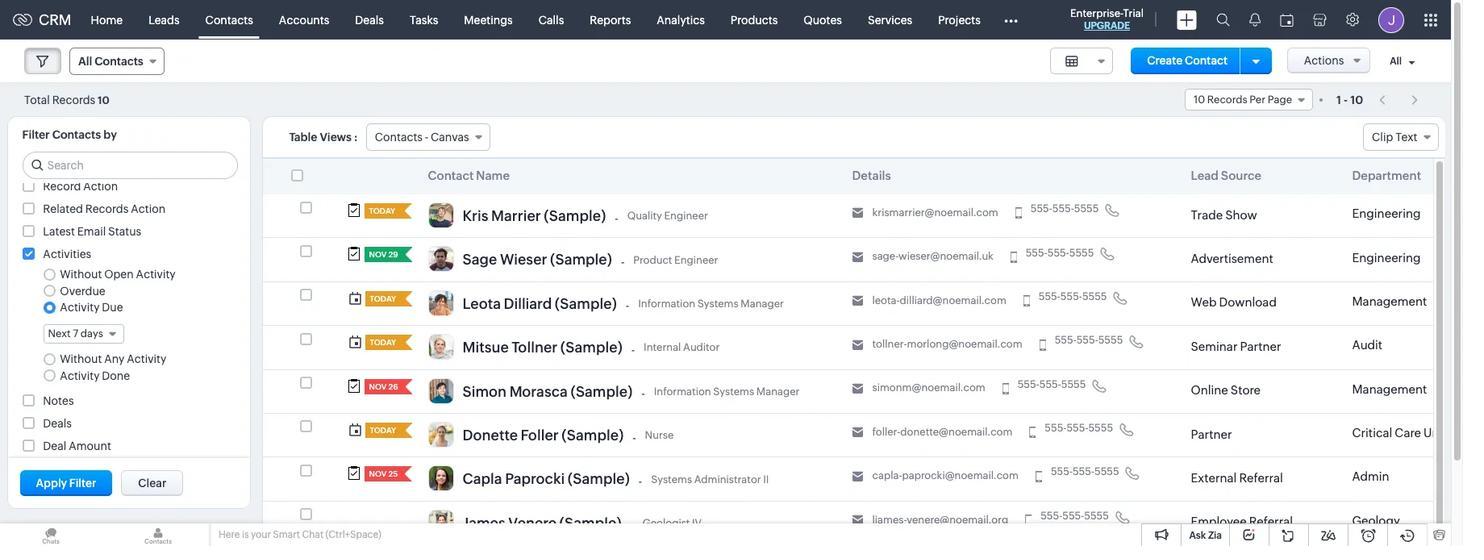 Task type: describe. For each thing, give the bounding box(es) containing it.
amount
[[69, 439, 111, 452]]

- for simon morasca (sample)
[[642, 387, 645, 400]]

canvas profile image image for kris marrier (sample)
[[428, 202, 454, 228]]

external
[[1191, 471, 1237, 485]]

icon_mobile image for sage wieser (sample)
[[1011, 252, 1017, 263]]

geology
[[1352, 514, 1400, 527]]

canvas profile image image for donette foller (sample)
[[428, 422, 454, 448]]

kris
[[463, 207, 488, 224]]

- for sage wieser (sample)
[[621, 256, 625, 269]]

capla-paprocki@noemail.com
[[872, 470, 1019, 482]]

capla-
[[872, 470, 902, 482]]

icon_mail image for kris marrier (sample)
[[852, 208, 864, 219]]

Contacts - Canvas field
[[366, 123, 490, 151]]

all for all contacts
[[78, 55, 92, 68]]

capla
[[463, 470, 502, 487]]

Clip Text field
[[1363, 123, 1439, 151]]

records for action
[[85, 202, 129, 215]]

canvas profile image image for leota dilliard (sample)
[[428, 290, 454, 316]]

leads
[[149, 13, 180, 26]]

(sample) for simon morasca (sample)
[[571, 383, 633, 400]]

- for kris marrier (sample)
[[615, 212, 618, 225]]

iv
[[692, 517, 702, 529]]

icon_mobile image for kris marrier (sample)
[[1015, 208, 1022, 219]]

latest email status
[[43, 225, 141, 238]]

tollner-morlong@noemail.com
[[872, 338, 1023, 350]]

calendar image
[[1280, 13, 1294, 26]]

seminar
[[1191, 339, 1238, 353]]

icon_mail image for simon morasca (sample)
[[852, 383, 864, 394]]

(sample) for capla paprocki (sample)
[[568, 470, 630, 487]]

audit
[[1352, 338, 1383, 352]]

Other Modules field
[[994, 7, 1028, 33]]

- for mitsue tollner (sample)
[[631, 343, 635, 356]]

leads link
[[136, 0, 192, 39]]

nov for simon
[[369, 382, 387, 391]]

engineer for kris marrier (sample)
[[664, 210, 708, 222]]

nov for sage
[[369, 250, 387, 259]]

canvas profile image image for capla paprocki (sample)
[[428, 466, 454, 491]]

Next 7 days field
[[43, 324, 124, 344]]

upgrade
[[1084, 20, 1130, 31]]

sage-
[[872, 250, 899, 262]]

tasks link
[[397, 0, 451, 39]]

icon_mail image for james venere (sample)
[[852, 515, 864, 526]]

nurse
[[645, 429, 674, 441]]

contacts inside field
[[375, 131, 423, 144]]

ask
[[1189, 530, 1206, 541]]

views
[[320, 131, 352, 144]]

here
[[219, 529, 240, 540]]

smart
[[273, 529, 300, 540]]

paprocki
[[505, 470, 565, 487]]

information systems manager for leota dilliard (sample)
[[638, 298, 784, 310]]

leota-
[[872, 294, 900, 306]]

capla paprocki (sample) link
[[463, 470, 630, 492]]

canvas profile image image for james venere (sample)
[[428, 510, 454, 535]]

(sample) for donette foller (sample)
[[562, 427, 624, 444]]

without any activity
[[60, 353, 166, 366]]

canvas profile image image for mitsue tollner (sample)
[[428, 334, 454, 360]]

nov 29 link
[[364, 247, 398, 262]]

0 horizontal spatial filter
[[22, 128, 50, 141]]

search element
[[1207, 0, 1240, 40]]

quotes link
[[791, 0, 855, 39]]

today link for mitsue tollner (sample)
[[365, 335, 398, 350]]

0 horizontal spatial action
[[83, 180, 118, 193]]

per
[[1250, 94, 1266, 106]]

activity up notes
[[60, 369, 100, 382]]

deal
[[43, 439, 66, 452]]

calls
[[539, 13, 564, 26]]

filter inside button
[[69, 477, 96, 490]]

employee referral
[[1191, 515, 1293, 529]]

products
[[731, 13, 778, 26]]

activity right any
[[127, 353, 166, 366]]

ask zia
[[1189, 530, 1222, 541]]

simon
[[463, 383, 507, 400]]

actions
[[1304, 54, 1344, 67]]

- for donette foller (sample)
[[633, 431, 636, 444]]

signals element
[[1240, 0, 1271, 40]]

store
[[1231, 383, 1261, 397]]

apply
[[36, 477, 67, 490]]

contacts left by
[[52, 128, 101, 141]]

lead source
[[1191, 169, 1262, 182]]

0 horizontal spatial contact
[[428, 169, 474, 182]]

leota
[[463, 295, 501, 312]]

wieser
[[500, 251, 547, 268]]

nov 26 link
[[364, 379, 398, 394]]

donette foller (sample) link
[[463, 427, 624, 448]]

zia
[[1208, 530, 1222, 541]]

internal
[[644, 342, 681, 354]]

referral for capla paprocki (sample)
[[1239, 471, 1283, 485]]

10 for 1 - 10
[[1351, 93, 1363, 106]]

ii
[[763, 473, 769, 485]]

26
[[388, 382, 398, 391]]

simon morasca (sample) link
[[463, 383, 633, 404]]

without for without any activity
[[60, 353, 102, 366]]

10 inside field
[[1194, 94, 1205, 106]]

contact inside 'button'
[[1185, 54, 1228, 67]]

contact name
[[428, 169, 510, 182]]

information for leota dilliard (sample)
[[638, 298, 695, 310]]

management for simon morasca (sample)
[[1352, 382, 1427, 396]]

information for simon morasca (sample)
[[654, 385, 711, 397]]

today for leota dilliard (sample)
[[370, 294, 396, 303]]

total records 10
[[24, 93, 110, 106]]

apply filter
[[36, 477, 96, 490]]

all for all
[[1390, 56, 1402, 67]]

(sample) for james venere (sample)
[[559, 514, 622, 531]]

(sample) for kris marrier (sample)
[[544, 207, 606, 224]]

engineer for sage wieser (sample)
[[674, 254, 718, 266]]

create menu image
[[1177, 10, 1197, 29]]

contacts link
[[192, 0, 266, 39]]

dilliard@noemail.com
[[900, 294, 1007, 306]]

icon_mail image for mitsue tollner (sample)
[[852, 339, 864, 351]]

text
[[1396, 131, 1418, 144]]

foller-donette@noemail.com
[[872, 426, 1013, 438]]

1 - 10
[[1337, 93, 1363, 106]]

today for kris marrier (sample)
[[369, 207, 395, 215]]

manager for leota dilliard (sample)
[[741, 298, 784, 310]]

geologist iv
[[643, 517, 702, 529]]

related
[[43, 202, 83, 215]]

apply filter button
[[20, 470, 112, 496]]

activities
[[43, 248, 91, 261]]

tasks
[[410, 13, 438, 26]]

2 vertical spatial systems
[[651, 473, 692, 485]]

deal amount
[[43, 439, 111, 452]]

open
[[104, 268, 134, 281]]

product
[[633, 254, 672, 266]]

simonm@noemail.com link
[[872, 382, 986, 395]]

web
[[1191, 296, 1217, 309]]

icon_mobile image for capla paprocki (sample)
[[1036, 471, 1042, 482]]

nov 29
[[369, 250, 398, 259]]

donette@noemail.com
[[901, 426, 1013, 438]]

contacts inside field
[[95, 55, 143, 68]]

sage-wieser@noemail.uk
[[872, 250, 994, 262]]

notes
[[43, 394, 74, 407]]

chats image
[[0, 524, 102, 546]]

mitsue
[[463, 339, 509, 356]]

today link for donette foller (sample)
[[365, 423, 398, 438]]

all contacts
[[78, 55, 143, 68]]

related records action
[[43, 202, 165, 215]]

nov for capla
[[369, 470, 387, 479]]

paprocki@noemail.com
[[902, 470, 1019, 482]]

ljames-venere@noemail.org
[[872, 514, 1009, 526]]



Task type: vqa. For each thing, say whether or not it's contained in the screenshot.
Negotiation/Review
no



Task type: locate. For each thing, give the bounding box(es) containing it.
icon_mobile image for simon morasca (sample)
[[1002, 383, 1009, 394]]

deals down notes
[[43, 417, 72, 430]]

without up 'overdue'
[[60, 268, 102, 281]]

capla-paprocki@noemail.com link
[[872, 470, 1019, 483]]

manager
[[741, 298, 784, 310], [756, 385, 800, 397]]

1 vertical spatial referral
[[1249, 515, 1293, 529]]

manager for simon morasca (sample)
[[756, 385, 800, 397]]

create
[[1147, 54, 1183, 67]]

trial
[[1123, 7, 1144, 19]]

contacts right leads link
[[205, 13, 253, 26]]

records left per
[[1207, 94, 1248, 106]]

engineering for kris marrier (sample)
[[1352, 207, 1421, 220]]

canvas
[[431, 131, 469, 144]]

canvas profile image image left james
[[428, 510, 454, 535]]

0 vertical spatial nov
[[369, 250, 387, 259]]

0 vertical spatial referral
[[1239, 471, 1283, 485]]

canvas profile image image left sage
[[428, 246, 454, 272]]

1 horizontal spatial all
[[1390, 56, 1402, 67]]

today link down nov 26 link
[[365, 423, 398, 438]]

tollner-morlong@noemail.com link
[[872, 338, 1023, 351]]

without
[[60, 268, 102, 281], [60, 353, 102, 366]]

0 vertical spatial filter
[[22, 128, 50, 141]]

All Contacts field
[[69, 48, 164, 75]]

navigation
[[1371, 88, 1427, 111]]

clip text
[[1372, 131, 1418, 144]]

(sample) inside 'link'
[[568, 470, 630, 487]]

Search text field
[[23, 152, 237, 178]]

next
[[48, 328, 71, 340]]

critical care unit
[[1352, 426, 1447, 440]]

0 vertical spatial manager
[[741, 298, 784, 310]]

size image
[[1065, 54, 1078, 69]]

marrier
[[491, 207, 541, 224]]

systems for leota dilliard (sample)
[[698, 298, 739, 310]]

home
[[91, 13, 123, 26]]

0 vertical spatial deals
[[355, 13, 384, 26]]

canvas profile image image left kris
[[428, 202, 454, 228]]

partner down the "download" at the bottom
[[1240, 339, 1281, 353]]

0 horizontal spatial deals
[[43, 417, 72, 430]]

icon_mail image for sage wieser (sample)
[[852, 252, 864, 263]]

icon_mobile image for mitsue tollner (sample)
[[1039, 339, 1046, 351]]

today for mitsue tollner (sample)
[[370, 338, 396, 347]]

10 down create contact 'button'
[[1194, 94, 1205, 106]]

1 vertical spatial filter
[[69, 477, 96, 490]]

3 icon_mail image from the top
[[852, 295, 864, 307]]

1 nov from the top
[[369, 250, 387, 259]]

tollner-
[[872, 338, 907, 350]]

contacts image
[[107, 524, 209, 546]]

services link
[[855, 0, 925, 39]]

10 for total records 10
[[98, 94, 110, 106]]

venere@noemail.org
[[907, 514, 1009, 526]]

3 canvas profile image image from the top
[[428, 290, 454, 316]]

nov 25 link
[[364, 466, 398, 482]]

today link for leota dilliard (sample)
[[365, 291, 398, 306]]

icon_mail image left simonm@noemail.com link
[[852, 383, 864, 394]]

2 engineering from the top
[[1352, 251, 1421, 264]]

icon_mail image for capla paprocki (sample)
[[852, 471, 864, 482]]

2 without from the top
[[60, 353, 102, 366]]

activity right open
[[136, 268, 176, 281]]

next 7 days
[[48, 328, 103, 340]]

filter right apply
[[69, 477, 96, 490]]

4 icon_mail image from the top
[[852, 339, 864, 351]]

nov left 26
[[369, 382, 387, 391]]

projects
[[938, 13, 981, 26]]

mitsue tollner (sample)
[[463, 339, 623, 356]]

1 horizontal spatial contact
[[1185, 54, 1228, 67]]

1 horizontal spatial filter
[[69, 477, 96, 490]]

krismarrier@noemail.com link
[[872, 206, 998, 219]]

referral
[[1239, 471, 1283, 485], [1249, 515, 1293, 529]]

referral for james venere (sample)
[[1249, 515, 1293, 529]]

10 Records Per Page field
[[1185, 89, 1313, 111]]

None field
[[1050, 48, 1113, 74]]

search image
[[1216, 13, 1230, 27]]

(sample) inside "link"
[[559, 514, 622, 531]]

all
[[78, 55, 92, 68], [1390, 56, 1402, 67]]

8 icon_mail image from the top
[[852, 515, 864, 526]]

department
[[1352, 169, 1421, 182]]

crm link
[[13, 11, 71, 28]]

records for 10
[[52, 93, 95, 106]]

analytics link
[[644, 0, 718, 39]]

2 icon_mail image from the top
[[852, 252, 864, 263]]

1 vertical spatial engineering
[[1352, 251, 1421, 264]]

tollner
[[512, 339, 558, 356]]

1 vertical spatial management
[[1352, 382, 1427, 396]]

today up nov 25
[[370, 426, 396, 435]]

1 management from the top
[[1352, 294, 1427, 308]]

information down internal auditor
[[654, 385, 711, 397]]

(sample) for mitsue tollner (sample)
[[560, 339, 623, 356]]

information up the internal
[[638, 298, 695, 310]]

mitsue tollner (sample) link
[[463, 339, 623, 360]]

meetings link
[[451, 0, 526, 39]]

2 canvas profile image image from the top
[[428, 246, 454, 272]]

1 engineering from the top
[[1352, 207, 1421, 220]]

- for james venere (sample)
[[630, 519, 634, 532]]

- inside field
[[425, 131, 428, 144]]

without open activity
[[60, 268, 176, 281]]

engineer
[[664, 210, 708, 222], [674, 254, 718, 266]]

today down the nov 29
[[370, 294, 396, 303]]

canvas profile image image
[[428, 202, 454, 228], [428, 246, 454, 272], [428, 290, 454, 316], [428, 334, 454, 360], [428, 378, 454, 404], [428, 422, 454, 448], [428, 466, 454, 491], [428, 510, 454, 535]]

simon morasca (sample)
[[463, 383, 633, 400]]

quality
[[627, 210, 662, 222]]

deals
[[355, 13, 384, 26], [43, 417, 72, 430]]

employee
[[1191, 515, 1247, 529]]

meetings
[[464, 13, 513, 26]]

(sample) right venere
[[559, 514, 622, 531]]

2 management from the top
[[1352, 382, 1427, 396]]

icon_mail image left ljames-
[[852, 515, 864, 526]]

1 vertical spatial information systems manager
[[654, 385, 800, 397]]

contacts down home link
[[95, 55, 143, 68]]

create contact
[[1147, 54, 1228, 67]]

nov left 29 at the left top
[[369, 250, 387, 259]]

canvas profile image image for sage wieser (sample)
[[428, 246, 454, 272]]

0 vertical spatial systems
[[698, 298, 739, 310]]

- for capla paprocki (sample)
[[639, 475, 642, 488]]

without for without open activity
[[60, 268, 102, 281]]

icon_mail image left tollner-
[[852, 339, 864, 351]]

records up latest email status
[[85, 202, 129, 215]]

(sample) up sage wieser (sample)
[[544, 207, 606, 224]]

contacts right :
[[375, 131, 423, 144]]

systems up auditor
[[698, 298, 739, 310]]

today link down the nov 29 link
[[365, 291, 398, 306]]

simonm@noemail.com
[[872, 382, 986, 394]]

management up audit
[[1352, 294, 1427, 308]]

3 nov from the top
[[369, 470, 387, 479]]

7 icon_mail image from the top
[[852, 471, 864, 482]]

:
[[354, 131, 358, 144]]

partner down online
[[1191, 427, 1232, 441]]

icon_mobile image for leota dilliard (sample)
[[1024, 295, 1030, 307]]

canvas profile image image left 'simon'
[[428, 378, 454, 404]]

nov left 25
[[369, 470, 387, 479]]

10 right '1'
[[1351, 93, 1363, 106]]

1 horizontal spatial partner
[[1240, 339, 1281, 353]]

(sample) right the morasca
[[571, 383, 633, 400]]

donette foller (sample)
[[463, 427, 624, 444]]

1 vertical spatial nov
[[369, 382, 387, 391]]

6 icon_mail image from the top
[[852, 427, 864, 438]]

- for leota dilliard (sample)
[[626, 300, 629, 313]]

systems for simon morasca (sample)
[[713, 385, 754, 397]]

canvas profile image image left the leota
[[428, 290, 454, 316]]

systems administrator ii
[[651, 473, 769, 485]]

(sample) right foller
[[562, 427, 624, 444]]

wieser@noemail.uk
[[899, 250, 994, 262]]

0 vertical spatial action
[[83, 180, 118, 193]]

profile element
[[1369, 0, 1414, 39]]

1 without from the top
[[60, 268, 102, 281]]

contact right create
[[1185, 54, 1228, 67]]

6 canvas profile image image from the top
[[428, 422, 454, 448]]

action up status
[[131, 202, 165, 215]]

engineer right quality
[[664, 210, 708, 222]]

icon_mail image left foller-
[[852, 427, 864, 438]]

clip
[[1372, 131, 1393, 144]]

4 canvas profile image image from the top
[[428, 334, 454, 360]]

0 horizontal spatial 10
[[98, 94, 110, 106]]

today up nov 26
[[370, 338, 396, 347]]

icon_mail image for leota dilliard (sample)
[[852, 295, 864, 307]]

auditor
[[683, 342, 720, 354]]

records up filter contacts by
[[52, 93, 95, 106]]

name
[[476, 169, 510, 182]]

1 vertical spatial engineer
[[674, 254, 718, 266]]

0 vertical spatial partner
[[1240, 339, 1281, 353]]

enterprise-
[[1070, 7, 1123, 19]]

0 vertical spatial information
[[638, 298, 695, 310]]

signals image
[[1250, 13, 1261, 27]]

foller-donette@noemail.com link
[[872, 426, 1013, 439]]

1 vertical spatial manager
[[756, 385, 800, 397]]

projects link
[[925, 0, 994, 39]]

management for leota dilliard (sample)
[[1352, 294, 1427, 308]]

all inside field
[[78, 55, 92, 68]]

donette
[[463, 427, 518, 444]]

canvas profile image image for simon morasca (sample)
[[428, 378, 454, 404]]

1 horizontal spatial deals
[[355, 13, 384, 26]]

0 vertical spatial management
[[1352, 294, 1427, 308]]

management up critical care unit
[[1352, 382, 1427, 396]]

today link up nov 26 link
[[365, 335, 398, 350]]

leota dilliard (sample)
[[463, 295, 617, 312]]

2 horizontal spatial 10
[[1351, 93, 1363, 106]]

5 icon_mail image from the top
[[852, 383, 864, 394]]

ljames-venere@noemail.org link
[[872, 514, 1009, 526]]

1 vertical spatial systems
[[713, 385, 754, 397]]

systems up geologist iv
[[651, 473, 692, 485]]

nov
[[369, 250, 387, 259], [369, 382, 387, 391], [369, 470, 387, 479]]

critical
[[1352, 426, 1393, 440]]

10 records per page
[[1194, 94, 1292, 106]]

accounts
[[279, 13, 329, 26]]

2 vertical spatial nov
[[369, 470, 387, 479]]

1 horizontal spatial 10
[[1194, 94, 1205, 106]]

10 inside total records 10
[[98, 94, 110, 106]]

enterprise-trial upgrade
[[1070, 7, 1144, 31]]

0 horizontal spatial all
[[78, 55, 92, 68]]

1 horizontal spatial action
[[131, 202, 165, 215]]

james
[[463, 514, 506, 531]]

1 vertical spatial contact
[[428, 169, 474, 182]]

1 vertical spatial without
[[60, 353, 102, 366]]

(sample) for sage wieser (sample)
[[550, 251, 612, 268]]

create menu element
[[1167, 0, 1207, 39]]

email
[[77, 225, 106, 238]]

is
[[242, 529, 249, 540]]

online
[[1191, 383, 1228, 397]]

icon_mail image left capla-
[[852, 471, 864, 482]]

(sample) right 'dilliard'
[[555, 295, 617, 312]]

engineering for sage wieser (sample)
[[1352, 251, 1421, 264]]

show
[[1225, 208, 1257, 222]]

1 icon_mail image from the top
[[852, 208, 864, 219]]

contacts
[[205, 13, 253, 26], [95, 55, 143, 68], [52, 128, 101, 141], [375, 131, 423, 144]]

contacts - canvas
[[375, 131, 469, 144]]

0 vertical spatial information systems manager
[[638, 298, 784, 310]]

(sample) right paprocki
[[568, 470, 630, 487]]

quotes
[[804, 13, 842, 26]]

canvas profile image image left capla
[[428, 466, 454, 491]]

icon_mail image
[[852, 208, 864, 219], [852, 252, 864, 263], [852, 295, 864, 307], [852, 339, 864, 351], [852, 383, 864, 394], [852, 427, 864, 438], [852, 471, 864, 482], [852, 515, 864, 526]]

all down profile image
[[1390, 56, 1402, 67]]

seminar partner
[[1191, 339, 1281, 353]]

due
[[102, 301, 123, 314]]

1 vertical spatial partner
[[1191, 427, 1232, 441]]

0 horizontal spatial partner
[[1191, 427, 1232, 441]]

morasca
[[510, 383, 568, 400]]

10 up by
[[98, 94, 110, 106]]

information systems manager for simon morasca (sample)
[[654, 385, 800, 397]]

records inside field
[[1207, 94, 1248, 106]]

today link for kris marrier (sample)
[[364, 203, 397, 219]]

lead
[[1191, 169, 1219, 182]]

records for per
[[1207, 94, 1248, 106]]

advertisement
[[1191, 252, 1274, 265]]

icon_mobile image
[[1015, 208, 1022, 219], [1011, 252, 1017, 263], [1024, 295, 1030, 307], [1039, 339, 1046, 351], [1002, 383, 1009, 394], [1030, 427, 1036, 438], [1036, 471, 1042, 482], [1025, 515, 1032, 526]]

information systems manager down auditor
[[654, 385, 800, 397]]

source
[[1221, 169, 1262, 182]]

(sample)
[[544, 207, 606, 224], [550, 251, 612, 268], [555, 295, 617, 312], [560, 339, 623, 356], [571, 383, 633, 400], [562, 427, 624, 444], [568, 470, 630, 487], [559, 514, 622, 531]]

all up total records 10
[[78, 55, 92, 68]]

profile image
[[1379, 7, 1404, 33]]

25
[[388, 470, 398, 479]]

engineer right product
[[674, 254, 718, 266]]

action up 'related records action'
[[83, 180, 118, 193]]

8 canvas profile image image from the top
[[428, 510, 454, 535]]

2 nov from the top
[[369, 382, 387, 391]]

icon_mail image for donette foller (sample)
[[852, 427, 864, 438]]

1 vertical spatial deals
[[43, 417, 72, 430]]

canvas profile image image left mitsue
[[428, 334, 454, 360]]

(sample) for leota dilliard (sample)
[[555, 295, 617, 312]]

5 canvas profile image image from the top
[[428, 378, 454, 404]]

canvas profile image image left donette
[[428, 422, 454, 448]]

today up the nov 29 link
[[369, 207, 395, 215]]

1 canvas profile image image from the top
[[428, 202, 454, 228]]

deals inside deals "link"
[[355, 13, 384, 26]]

(sample) right the wieser
[[550, 251, 612, 268]]

icon_mail image left sage-
[[852, 252, 864, 263]]

page
[[1268, 94, 1292, 106]]

crm
[[39, 11, 71, 28]]

0 vertical spatial contact
[[1185, 54, 1228, 67]]

without up the activity done
[[60, 353, 102, 366]]

(sample) right tollner
[[560, 339, 623, 356]]

contact down canvas
[[428, 169, 474, 182]]

referral right external
[[1239, 471, 1283, 485]]

7 canvas profile image image from the top
[[428, 466, 454, 491]]

done
[[102, 369, 130, 382]]

0 vertical spatial without
[[60, 268, 102, 281]]

0 vertical spatial engineer
[[664, 210, 708, 222]]

1 vertical spatial action
[[131, 202, 165, 215]]

today for donette foller (sample)
[[370, 426, 396, 435]]

today link up the nov 29 link
[[364, 203, 397, 219]]

home link
[[78, 0, 136, 39]]

referral right employee
[[1249, 515, 1293, 529]]

filter
[[22, 128, 50, 141], [69, 477, 96, 490]]

filter down the total
[[22, 128, 50, 141]]

icon_mail image left leota-
[[852, 295, 864, 307]]

information systems manager up auditor
[[638, 298, 784, 310]]

0 vertical spatial engineering
[[1352, 207, 1421, 220]]

icon_mobile image for donette foller (sample)
[[1030, 427, 1036, 438]]

1 vertical spatial information
[[654, 385, 711, 397]]

systems down auditor
[[713, 385, 754, 397]]

activity down 'overdue'
[[60, 301, 100, 314]]

reports
[[590, 13, 631, 26]]

action
[[83, 180, 118, 193], [131, 202, 165, 215]]

icon_mail image down "details"
[[852, 208, 864, 219]]

deals left tasks link
[[355, 13, 384, 26]]



